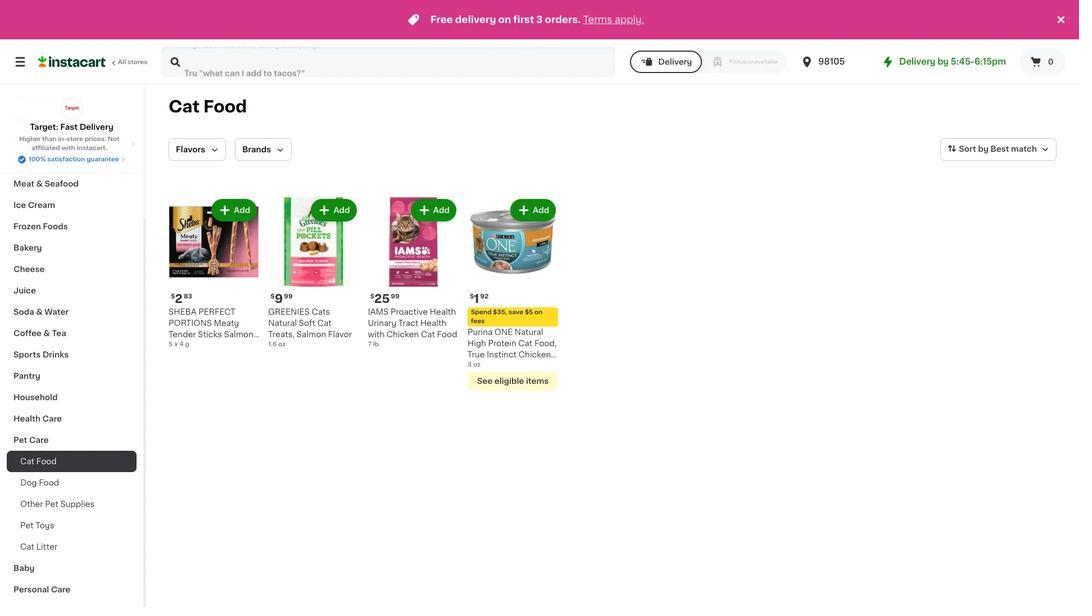 Task type: vqa. For each thing, say whether or not it's contained in the screenshot.


Task type: locate. For each thing, give the bounding box(es) containing it.
$ for 1
[[470, 294, 474, 300]]

ice cream
[[13, 201, 55, 209]]

1 fresh from the top
[[13, 94, 36, 102]]

salmon inside greenies cats natural soft cat treats, salmon flavor 1.6 oz
[[297, 331, 326, 339]]

care down household
[[42, 415, 62, 423]]

6:15pm
[[975, 57, 1006, 66]]

add button for 2
[[213, 200, 256, 220]]

cat down cats on the bottom left
[[317, 319, 332, 327]]

1 vertical spatial chicken
[[519, 351, 551, 359]]

treats
[[211, 342, 235, 350]]

fresh up higher
[[13, 116, 36, 124]]

1 horizontal spatial with
[[368, 331, 385, 339]]

& inside coffee & tea link
[[43, 329, 50, 337]]

2 product group from the left
[[268, 197, 359, 349]]

0 vertical spatial pet
[[13, 436, 27, 444]]

2 99 from the left
[[391, 294, 400, 300]]

1 add from the left
[[234, 206, 250, 214]]

product group
[[169, 197, 259, 350], [268, 197, 359, 349], [368, 197, 459, 349], [468, 197, 558, 391]]

7
[[368, 341, 372, 348]]

sports
[[13, 351, 41, 359]]

pet toys link
[[7, 515, 137, 536]]

1 horizontal spatial delivery
[[658, 58, 692, 66]]

1 vertical spatial cat food
[[20, 458, 57, 465]]

in
[[498, 362, 505, 370]]

& inside meat & seafood link
[[36, 180, 43, 188]]

3 right 'first'
[[536, 15, 543, 24]]

99 right 9
[[284, 294, 293, 300]]

98105 button
[[801, 46, 868, 78]]

cats
[[312, 308, 330, 316]]

cat left litter
[[20, 543, 34, 551]]

care down baby link
[[51, 586, 70, 594]]

0 horizontal spatial natural
[[268, 319, 297, 327]]

4 $ from the left
[[370, 294, 374, 300]]

urinary
[[368, 319, 396, 327]]

natural for cat
[[515, 328, 543, 336]]

$ 9 99
[[271, 293, 293, 305]]

$ 2 83
[[171, 293, 192, 305]]

health right tract
[[420, 319, 447, 327]]

1 vertical spatial flavor
[[169, 342, 192, 350]]

83
[[184, 294, 192, 300]]

purina
[[468, 328, 493, 336]]

1 horizontal spatial oz
[[473, 362, 481, 368]]

3 inside "product" group
[[468, 362, 472, 368]]

0 horizontal spatial 3
[[468, 362, 472, 368]]

chicken down food,
[[519, 351, 551, 359]]

2 vertical spatial care
[[51, 586, 70, 594]]

by inside field
[[978, 145, 989, 153]]

oz down true
[[473, 362, 481, 368]]

iams proactive health urinary tract health with chicken cat food 7 lb
[[368, 308, 457, 348]]

pet for pet toys
[[20, 522, 34, 530]]

food,
[[535, 340, 557, 348]]

on left 'first'
[[498, 15, 511, 24]]

delivery
[[455, 15, 496, 24]]

99 for 9
[[284, 294, 293, 300]]

sports drinks link
[[7, 344, 137, 365]]

0 horizontal spatial 99
[[284, 294, 293, 300]]

$ left 92
[[470, 294, 474, 300]]

0 horizontal spatial oz
[[278, 341, 286, 348]]

cat
[[169, 98, 200, 115], [317, 319, 332, 327], [421, 331, 435, 339], [518, 340, 533, 348], [194, 342, 209, 350], [20, 458, 34, 465], [20, 543, 34, 551]]

1 vertical spatial pet
[[45, 500, 58, 508]]

health inside health care link
[[13, 415, 40, 423]]

1 vertical spatial with
[[368, 331, 385, 339]]

4 add button from the left
[[512, 200, 555, 220]]

$
[[171, 294, 175, 300], [271, 294, 275, 300], [470, 294, 474, 300], [370, 294, 374, 300]]

0 vertical spatial with
[[62, 145, 75, 151]]

cat down sticks
[[194, 342, 209, 350]]

delivery by 5:45-6:15pm link
[[881, 55, 1006, 69]]

1 horizontal spatial salmon
[[297, 331, 326, 339]]

0 horizontal spatial delivery
[[80, 123, 113, 131]]

see
[[477, 377, 493, 385]]

1 horizontal spatial flavor
[[328, 331, 352, 339]]

0 vertical spatial chicken
[[387, 331, 419, 339]]

with down in-
[[62, 145, 75, 151]]

& inside snacks & candy link
[[45, 159, 51, 166]]

apply.
[[615, 15, 644, 24]]

1 horizontal spatial on
[[535, 309, 543, 316]]

1 horizontal spatial natural
[[515, 328, 543, 336]]

1 horizontal spatial 99
[[391, 294, 400, 300]]

on right $5
[[535, 309, 543, 316]]

& right meat
[[36, 180, 43, 188]]

0 horizontal spatial cat food
[[20, 458, 57, 465]]

delivery button
[[630, 51, 702, 73]]

personal care link
[[7, 579, 137, 600]]

chicken inside iams proactive health urinary tract health with chicken cat food 7 lb
[[387, 331, 419, 339]]

99 right 25
[[391, 294, 400, 300]]

$ inside $ 2 83
[[171, 294, 175, 300]]

dog
[[20, 479, 37, 487]]

cat litter
[[20, 543, 57, 551]]

100% satisfaction guarantee
[[29, 156, 119, 162]]

0 vertical spatial natural
[[268, 319, 297, 327]]

1 horizontal spatial 3
[[536, 15, 543, 24]]

salmon inside sheba perfect portions meaty tender sticks salmon flavor cat treats
[[224, 331, 253, 339]]

0 vertical spatial care
[[42, 415, 62, 423]]

other
[[20, 500, 43, 508]]

0 horizontal spatial salmon
[[224, 331, 253, 339]]

& inside dairy & eggs link
[[37, 137, 44, 145]]

pet down health care
[[13, 436, 27, 444]]

cat food up the flavors dropdown button
[[169, 98, 247, 115]]

higher
[[19, 136, 41, 142]]

& down 'affiliated' at the top left
[[45, 159, 51, 166]]

with up lb
[[368, 331, 385, 339]]

pet toys
[[20, 522, 54, 530]]

gravy
[[507, 362, 530, 370]]

flavor inside greenies cats natural soft cat treats, salmon flavor 1.6 oz
[[328, 331, 352, 339]]

supplies
[[60, 500, 94, 508]]

99 inside $ 9 99
[[284, 294, 293, 300]]

pet left toys
[[20, 522, 34, 530]]

recipe
[[468, 362, 496, 370]]

2 fresh from the top
[[13, 116, 36, 124]]

care for health care
[[42, 415, 62, 423]]

spend $35, save $5 on fees
[[471, 309, 543, 325]]

1 vertical spatial 3
[[468, 362, 472, 368]]

natural inside purina one natural high protein cat food, true instinct chicken recipe in gravy
[[515, 328, 543, 336]]

ice
[[13, 201, 26, 209]]

add for 9
[[334, 206, 350, 214]]

add button
[[213, 200, 256, 220], [312, 200, 356, 220], [412, 200, 455, 220], [512, 200, 555, 220]]

0 vertical spatial flavor
[[328, 331, 352, 339]]

soda & water
[[13, 308, 69, 316]]

natural up 'treats,'
[[268, 319, 297, 327]]

seafood
[[45, 180, 79, 188]]

salmon down soft on the left bottom of page
[[297, 331, 326, 339]]

0 horizontal spatial with
[[62, 145, 75, 151]]

4 product group from the left
[[468, 197, 558, 391]]

0 horizontal spatial flavor
[[169, 342, 192, 350]]

1 vertical spatial on
[[535, 309, 543, 316]]

greenies cats natural soft cat treats, salmon flavor 1.6 oz
[[268, 308, 352, 348]]

food up dog food
[[36, 458, 57, 465]]

care for personal care
[[51, 586, 70, 594]]

cat food up dog food
[[20, 458, 57, 465]]

25
[[374, 293, 390, 305]]

coffee
[[13, 329, 41, 337]]

0 horizontal spatial on
[[498, 15, 511, 24]]

0 vertical spatial fresh
[[13, 94, 36, 102]]

2 $ from the left
[[271, 294, 275, 300]]

salmon down meaty
[[224, 331, 253, 339]]

1 99 from the left
[[284, 294, 293, 300]]

by left 5:45- on the right of the page
[[938, 57, 949, 66]]

chicken down tract
[[387, 331, 419, 339]]

2 vertical spatial pet
[[20, 522, 34, 530]]

with inside higher than in-store prices. not affiliated with instacart.
[[62, 145, 75, 151]]

sort by
[[959, 145, 989, 153]]

fresh for fresh fruit
[[13, 116, 36, 124]]

2 add button from the left
[[312, 200, 356, 220]]

3 $ from the left
[[470, 294, 474, 300]]

1 salmon from the left
[[224, 331, 253, 339]]

satisfaction
[[47, 156, 85, 162]]

fees
[[471, 318, 485, 325]]

cat up the flavors
[[169, 98, 200, 115]]

chicken
[[387, 331, 419, 339], [519, 351, 551, 359]]

product group containing 9
[[268, 197, 359, 349]]

$ up greenies
[[271, 294, 275, 300]]

0
[[1048, 58, 1054, 66]]

health right proactive at the bottom left of page
[[430, 308, 456, 316]]

3 add from the left
[[433, 206, 450, 214]]

higher than in-store prices. not affiliated with instacart. link
[[9, 135, 134, 153]]

1 vertical spatial natural
[[515, 328, 543, 336]]

$ 25 99
[[370, 293, 400, 305]]

service type group
[[630, 51, 787, 73]]

1 $ from the left
[[171, 294, 175, 300]]

cat food
[[169, 98, 247, 115], [20, 458, 57, 465]]

meat & seafood link
[[7, 173, 137, 194]]

add for 2
[[234, 206, 250, 214]]

food right dog
[[39, 479, 59, 487]]

cat down proactive at the bottom left of page
[[421, 331, 435, 339]]

juice
[[13, 287, 36, 295]]

$ inside $ 1 92
[[470, 294, 474, 300]]

0 vertical spatial on
[[498, 15, 511, 24]]

cat inside purina one natural high protein cat food, true instinct chicken recipe in gravy
[[518, 340, 533, 348]]

delivery by 5:45-6:15pm
[[899, 57, 1006, 66]]

add button for 9
[[312, 200, 356, 220]]

fresh for fresh vegetables
[[13, 94, 36, 102]]

100%
[[29, 156, 46, 162]]

snacks & candy link
[[7, 152, 137, 173]]

frozen
[[13, 223, 41, 230]]

0 vertical spatial by
[[938, 57, 949, 66]]

on inside spend $35, save $5 on fees
[[535, 309, 543, 316]]

flavor inside sheba perfect portions meaty tender sticks salmon flavor cat treats
[[169, 342, 192, 350]]

pantry link
[[7, 365, 137, 387]]

& inside soda & water link
[[36, 308, 43, 316]]

limited time offer region
[[0, 0, 1055, 39]]

0 horizontal spatial chicken
[[387, 331, 419, 339]]

1 horizontal spatial chicken
[[519, 351, 551, 359]]

$35,
[[493, 309, 507, 316]]

fresh inside 'fresh vegetables' link
[[13, 94, 36, 102]]

care for pet care
[[29, 436, 49, 444]]

2 horizontal spatial delivery
[[899, 57, 936, 66]]

by right sort
[[978, 145, 989, 153]]

care down health care
[[29, 436, 49, 444]]

1 add button from the left
[[213, 200, 256, 220]]

treats,
[[268, 331, 295, 339]]

product group containing 25
[[368, 197, 459, 349]]

natural
[[268, 319, 297, 327], [515, 328, 543, 336]]

by
[[938, 57, 949, 66], [978, 145, 989, 153]]

than
[[42, 136, 57, 142]]

$ up the iams
[[370, 294, 374, 300]]

natural down $5
[[515, 328, 543, 336]]

0 vertical spatial oz
[[278, 341, 286, 348]]

care
[[42, 415, 62, 423], [29, 436, 49, 444], [51, 586, 70, 594]]

delivery inside button
[[658, 58, 692, 66]]

1 vertical spatial by
[[978, 145, 989, 153]]

oz right 1.6
[[278, 341, 286, 348]]

3 add button from the left
[[412, 200, 455, 220]]

food inside cat food link
[[36, 458, 57, 465]]

1 product group from the left
[[169, 197, 259, 350]]

& for dairy
[[37, 137, 44, 145]]

3
[[536, 15, 543, 24], [468, 362, 472, 368]]

& for soda
[[36, 308, 43, 316]]

2 salmon from the left
[[297, 331, 326, 339]]

2 vertical spatial health
[[13, 415, 40, 423]]

fresh fruit
[[13, 116, 57, 124]]

pet for pet care
[[13, 436, 27, 444]]

natural inside greenies cats natural soft cat treats, salmon flavor 1.6 oz
[[268, 319, 297, 327]]

fresh up fresh fruit
[[13, 94, 36, 102]]

1 horizontal spatial by
[[978, 145, 989, 153]]

health up pet care
[[13, 415, 40, 423]]

flavors
[[176, 146, 205, 153]]

oz
[[278, 341, 286, 348], [473, 362, 481, 368]]

& left tea
[[43, 329, 50, 337]]

$ inside $ 9 99
[[271, 294, 275, 300]]

None search field
[[161, 46, 616, 78]]

$ left '83'
[[171, 294, 175, 300]]

& down target:
[[37, 137, 44, 145]]

$5
[[525, 309, 533, 316]]

all stores
[[118, 59, 148, 65]]

99 inside $ 25 99
[[391, 294, 400, 300]]

cat inside iams proactive health urinary tract health with chicken cat food 7 lb
[[421, 331, 435, 339]]

0 vertical spatial cat food
[[169, 98, 247, 115]]

0 button
[[1020, 48, 1066, 75]]

pet right other
[[45, 500, 58, 508]]

0 horizontal spatial by
[[938, 57, 949, 66]]

target: fast delivery link
[[30, 98, 113, 133]]

delivery for delivery by 5:45-6:15pm
[[899, 57, 936, 66]]

3 down true
[[468, 362, 472, 368]]

$ inside $ 25 99
[[370, 294, 374, 300]]

$ for 25
[[370, 294, 374, 300]]

natural for treats,
[[268, 319, 297, 327]]

food left purina on the left of page
[[437, 331, 457, 339]]

0 vertical spatial 3
[[536, 15, 543, 24]]

1 vertical spatial fresh
[[13, 116, 36, 124]]

3 product group from the left
[[368, 197, 459, 349]]

free
[[431, 15, 453, 24]]

1 vertical spatial care
[[29, 436, 49, 444]]

cat left food,
[[518, 340, 533, 348]]

& right soda
[[36, 308, 43, 316]]

2 add from the left
[[334, 206, 350, 214]]



Task type: describe. For each thing, give the bounding box(es) containing it.
drinks
[[43, 351, 69, 359]]

terms apply. link
[[583, 15, 644, 24]]

water
[[45, 308, 69, 316]]

dog food
[[20, 479, 59, 487]]

personal
[[13, 586, 49, 594]]

prices.
[[85, 136, 106, 142]]

first
[[513, 15, 534, 24]]

add button for 25
[[412, 200, 455, 220]]

coffee & tea
[[13, 329, 66, 337]]

add for 25
[[433, 206, 450, 214]]

cream
[[28, 201, 55, 209]]

snacks & candy
[[13, 159, 80, 166]]

oz inside greenies cats natural soft cat treats, salmon flavor 1.6 oz
[[278, 341, 286, 348]]

baby link
[[7, 558, 137, 579]]

health care link
[[7, 408, 137, 429]]

protein
[[488, 340, 516, 348]]

99 for 25
[[391, 294, 400, 300]]

see eligible items button
[[468, 372, 558, 391]]

perfect
[[199, 308, 235, 316]]

Best match Sort by field
[[941, 138, 1057, 161]]

household link
[[7, 387, 137, 408]]

5 x 4 g
[[169, 341, 189, 348]]

g
[[185, 341, 189, 348]]

toys
[[36, 522, 54, 530]]

tender
[[169, 331, 196, 339]]

salmon for soft
[[297, 331, 326, 339]]

higher than in-store prices. not affiliated with instacart.
[[19, 136, 120, 151]]

Search field
[[162, 47, 614, 76]]

cat food link
[[7, 451, 137, 472]]

spend
[[471, 309, 492, 316]]

eligible
[[495, 377, 524, 385]]

$ for 2
[[171, 294, 175, 300]]

soda
[[13, 308, 34, 316]]

free delivery on first 3 orders. terms apply.
[[431, 15, 644, 24]]

dairy & eggs
[[13, 137, 66, 145]]

by for sort
[[978, 145, 989, 153]]

target:
[[30, 123, 58, 131]]

5:45-
[[951, 57, 975, 66]]

& for coffee
[[43, 329, 50, 337]]

personal care
[[13, 586, 70, 594]]

tea
[[52, 329, 66, 337]]

$ for 9
[[271, 294, 275, 300]]

3 oz
[[468, 362, 481, 368]]

product group containing 1
[[468, 197, 558, 391]]

cheese
[[13, 265, 45, 273]]

foods
[[43, 223, 68, 230]]

1 horizontal spatial cat food
[[169, 98, 247, 115]]

flavor for tender
[[169, 342, 192, 350]]

save
[[509, 309, 523, 316]]

cat inside greenies cats natural soft cat treats, salmon flavor 1.6 oz
[[317, 319, 332, 327]]

all
[[118, 59, 126, 65]]

one
[[495, 328, 513, 336]]

& for snacks
[[45, 159, 51, 166]]

terms
[[583, 15, 612, 24]]

1
[[474, 293, 479, 305]]

proactive
[[391, 308, 428, 316]]

5
[[169, 341, 173, 348]]

salmon for meaty
[[224, 331, 253, 339]]

cat inside sheba perfect portions meaty tender sticks salmon flavor cat treats
[[194, 342, 209, 350]]

flavors button
[[169, 138, 226, 161]]

match
[[1011, 145, 1037, 153]]

4 add from the left
[[533, 206, 549, 214]]

ice cream link
[[7, 194, 137, 216]]

snacks
[[13, 159, 43, 166]]

0 vertical spatial health
[[430, 308, 456, 316]]

meat & seafood
[[13, 180, 79, 188]]

by for delivery
[[938, 57, 949, 66]]

on inside limited time offer region
[[498, 15, 511, 24]]

brands
[[242, 146, 271, 153]]

chicken inside purina one natural high protein cat food, true instinct chicken recipe in gravy
[[519, 351, 551, 359]]

1 vertical spatial oz
[[473, 362, 481, 368]]

food inside iams proactive health urinary tract health with chicken cat food 7 lb
[[437, 331, 457, 339]]

pet care link
[[7, 429, 137, 451]]

true
[[468, 351, 485, 359]]

tract
[[398, 319, 418, 327]]

iams
[[368, 308, 389, 316]]

pet care
[[13, 436, 49, 444]]

coffee & tea link
[[7, 323, 137, 344]]

instacart logo image
[[38, 55, 106, 69]]

in-
[[58, 136, 67, 142]]

items
[[526, 377, 549, 385]]

x
[[174, 341, 178, 348]]

best
[[991, 145, 1009, 153]]

fresh vegetables link
[[7, 88, 137, 109]]

with inside iams proactive health urinary tract health with chicken cat food 7 lb
[[368, 331, 385, 339]]

flavor for cat
[[328, 331, 352, 339]]

target: fast delivery logo image
[[61, 98, 82, 119]]

see eligible items
[[477, 377, 549, 385]]

1 vertical spatial health
[[420, 319, 447, 327]]

best match
[[991, 145, 1037, 153]]

food up the flavors dropdown button
[[203, 98, 247, 115]]

& for meat
[[36, 180, 43, 188]]

target: fast delivery
[[30, 123, 113, 131]]

bakery link
[[7, 237, 137, 259]]

instacart.
[[77, 145, 107, 151]]

product group containing 2
[[169, 197, 259, 350]]

fast
[[60, 123, 78, 131]]

eggs
[[46, 137, 66, 145]]

3 inside limited time offer region
[[536, 15, 543, 24]]

frozen foods link
[[7, 216, 137, 237]]

health care
[[13, 415, 62, 423]]

food inside dog food link
[[39, 479, 59, 487]]

stores
[[128, 59, 148, 65]]

cat up dog
[[20, 458, 34, 465]]

sort
[[959, 145, 976, 153]]

delivery for delivery
[[658, 58, 692, 66]]

sheba perfect portions meaty tender sticks salmon flavor cat treats
[[169, 308, 253, 350]]

sports drinks
[[13, 351, 69, 359]]



